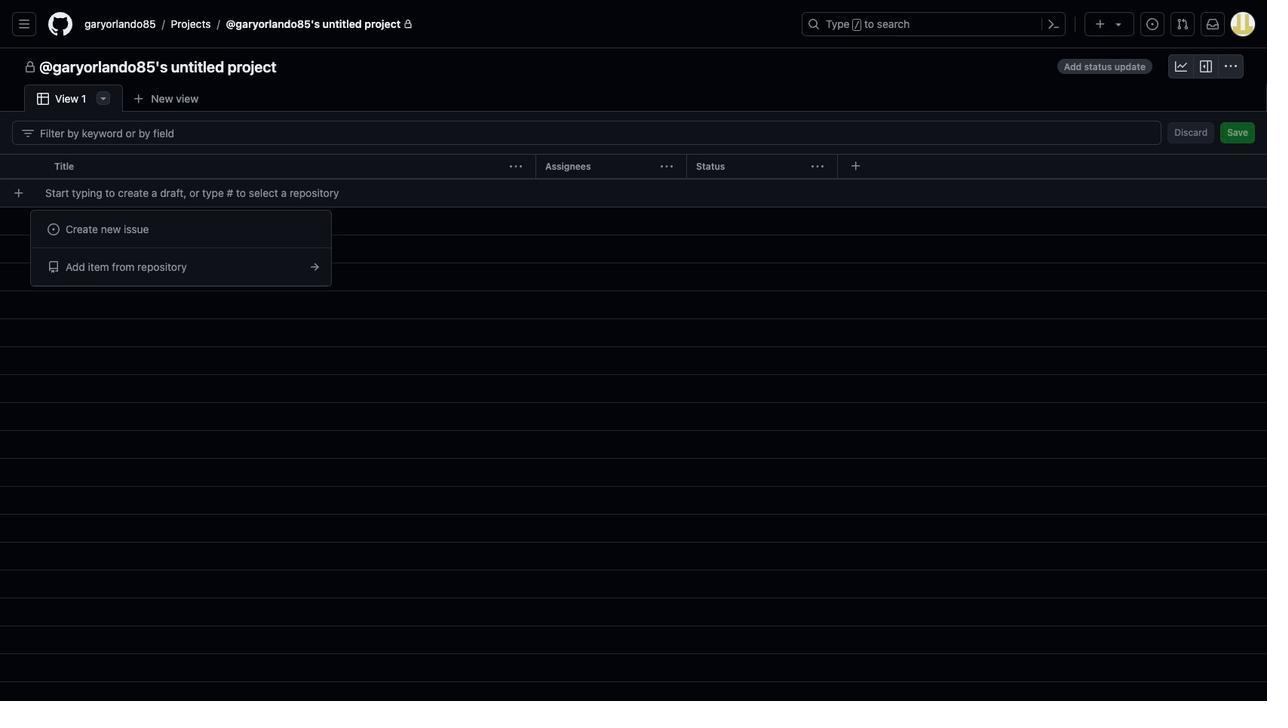 Task type: describe. For each thing, give the bounding box(es) containing it.
view options for view 1 image
[[98, 92, 110, 104]]

view filters region
[[12, 121, 1256, 145]]

Start typing to create a draft, or type hashtag to select a repository text field
[[30, 179, 1268, 207]]

status column options image
[[812, 161, 824, 173]]

title column options image
[[510, 161, 522, 173]]

sc 9kayk9 0 image
[[48, 223, 60, 235]]

row down view filters region
[[0, 154, 1268, 180]]

plus image
[[1095, 18, 1107, 30]]

notifications image
[[1207, 18, 1219, 30]]

1 column header from the left
[[45, 154, 542, 180]]



Task type: locate. For each thing, give the bounding box(es) containing it.
column header
[[45, 154, 542, 180], [536, 154, 693, 180], [687, 154, 844, 180]]

row down 'assignees column options' icon
[[6, 179, 1268, 207]]

homepage image
[[48, 12, 72, 36]]

triangle down image
[[1113, 18, 1125, 30]]

sc 9kayk9 0 image
[[1176, 60, 1188, 72], [1201, 60, 1213, 72], [1225, 60, 1238, 72], [24, 61, 36, 73], [37, 93, 49, 105], [22, 127, 34, 139], [309, 261, 321, 273], [48, 261, 60, 273]]

sc 9kayk9 0 image inside view filters region
[[22, 127, 34, 139]]

cell
[[0, 154, 45, 180]]

tab list
[[24, 85, 233, 112]]

3 column header from the left
[[687, 154, 844, 180]]

lock image
[[404, 20, 413, 29]]

issue opened image
[[1147, 18, 1159, 30]]

command palette image
[[1048, 18, 1060, 30]]

discovery suggestions list box
[[30, 210, 332, 287]]

assignees column options image
[[661, 161, 673, 173]]

git pull request image
[[1177, 18, 1189, 30]]

project navigation
[[0, 48, 1268, 85]]

grid
[[0, 154, 1268, 701]]

add field image
[[850, 160, 862, 172]]

2 column header from the left
[[536, 154, 693, 180]]

Filter by keyword or by field field
[[40, 121, 1149, 144]]

list
[[78, 12, 793, 36]]

create new item or add existing item image
[[13, 187, 25, 199]]

row
[[0, 154, 1268, 180], [6, 179, 1268, 207]]

tab panel
[[0, 112, 1268, 701]]



Task type: vqa. For each thing, say whether or not it's contained in the screenshot.
Beginners
no



